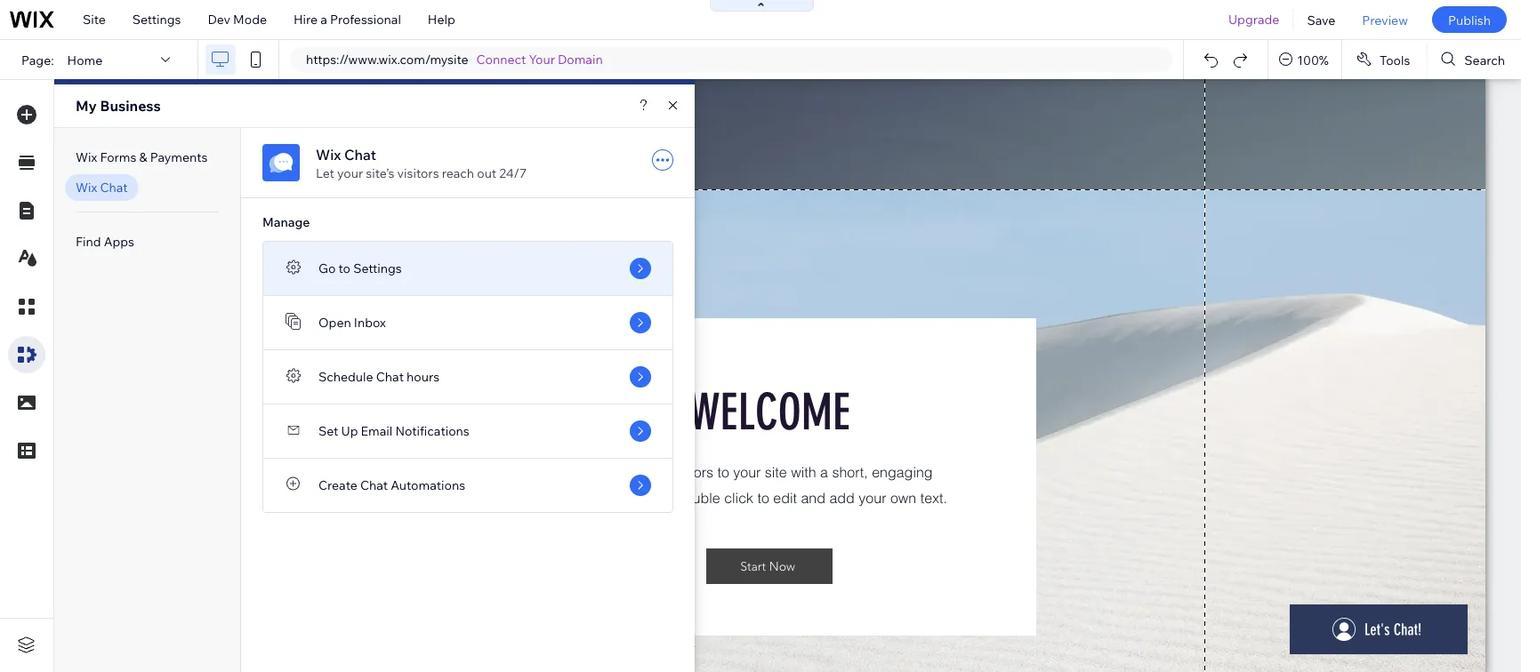 Task type: describe. For each thing, give the bounding box(es) containing it.
your
[[529, 52, 555, 67]]

domain
[[558, 52, 603, 67]]

manage
[[263, 214, 310, 230]]

tools
[[1380, 52, 1411, 67]]

preview
[[1363, 12, 1409, 27]]

professional
[[330, 12, 401, 27]]

out
[[477, 166, 497, 181]]

notifications
[[395, 424, 470, 439]]

apps
[[104, 234, 134, 250]]

dev mode
[[208, 12, 267, 27]]

inbox
[[354, 315, 386, 331]]

visitors
[[397, 166, 439, 181]]

site's
[[366, 166, 395, 181]]

wix chat let your site's visitors reach out 24/7
[[316, 146, 527, 181]]

https://www.wix.com/mysite
[[306, 52, 469, 67]]

find
[[76, 234, 101, 250]]

save
[[1308, 12, 1336, 27]]

site
[[83, 12, 106, 27]]

automations
[[391, 478, 465, 493]]

connect
[[477, 52, 526, 67]]

find apps
[[76, 234, 134, 250]]

1 horizontal spatial settings
[[353, 261, 402, 276]]

schedule
[[319, 369, 373, 385]]

chat for wix chat let your site's visitors reach out 24/7
[[344, 146, 376, 164]]

upgrade
[[1229, 12, 1280, 27]]

wix for wix chat
[[76, 180, 97, 195]]

schedule chat hours
[[319, 369, 440, 385]]

wix chat
[[76, 180, 128, 195]]

open
[[319, 315, 351, 331]]

0 horizontal spatial settings
[[132, 12, 181, 27]]

publish
[[1449, 12, 1491, 27]]

publish button
[[1433, 6, 1507, 33]]

your
[[337, 166, 363, 181]]



Task type: vqa. For each thing, say whether or not it's contained in the screenshot.
the bottom Settings
yes



Task type: locate. For each thing, give the bounding box(es) containing it.
settings right to on the left
[[353, 261, 402, 276]]

set up email notifications
[[319, 424, 470, 439]]

create chat automations
[[319, 478, 465, 493]]

create
[[319, 478, 358, 493]]

home
[[67, 52, 103, 67]]

hire a professional
[[294, 12, 401, 27]]

chat left hours
[[376, 369, 404, 385]]

email
[[361, 424, 393, 439]]

help
[[428, 12, 455, 27]]

chat up the 'your'
[[344, 146, 376, 164]]

reach
[[442, 166, 474, 181]]

hours
[[407, 369, 440, 385]]

24/7
[[499, 166, 527, 181]]

open inbox
[[319, 315, 386, 331]]

forms
[[100, 150, 136, 165]]

wix for wix chat let your site's visitors reach out 24/7
[[316, 146, 341, 164]]

go to settings
[[319, 261, 402, 276]]

wix up the let at the left
[[316, 146, 341, 164]]

chat for schedule chat hours
[[376, 369, 404, 385]]

settings left dev
[[132, 12, 181, 27]]

chat
[[344, 146, 376, 164], [100, 180, 128, 195], [376, 369, 404, 385], [360, 478, 388, 493]]

let
[[316, 166, 334, 181]]

100% button
[[1269, 40, 1342, 79]]

payments
[[150, 150, 208, 165]]

wix for wix forms & payments
[[76, 150, 97, 165]]

settings
[[132, 12, 181, 27], [353, 261, 402, 276]]

tools button
[[1343, 40, 1427, 79]]

my
[[76, 97, 97, 115]]

preview button
[[1349, 0, 1422, 39]]

0 vertical spatial settings
[[132, 12, 181, 27]]

chat down forms
[[100, 180, 128, 195]]

search
[[1465, 52, 1506, 67]]

wix chat image
[[263, 144, 300, 182]]

my business
[[76, 97, 161, 115]]

hire
[[294, 12, 318, 27]]

mode
[[233, 12, 267, 27]]

wix left forms
[[76, 150, 97, 165]]

a
[[321, 12, 327, 27]]

to
[[339, 261, 351, 276]]

wix up find
[[76, 180, 97, 195]]

go
[[319, 261, 336, 276]]

chat inside the wix chat let your site's visitors reach out 24/7
[[344, 146, 376, 164]]

wix forms & payments
[[76, 150, 208, 165]]

chat for create chat automations
[[360, 478, 388, 493]]

dev
[[208, 12, 230, 27]]

set
[[319, 424, 338, 439]]

up
[[341, 424, 358, 439]]

business
[[100, 97, 161, 115]]

wix inside the wix chat let your site's visitors reach out 24/7
[[316, 146, 341, 164]]

100%
[[1298, 52, 1329, 67]]

search button
[[1428, 40, 1522, 79]]

chat right create
[[360, 478, 388, 493]]

https://www.wix.com/mysite connect your domain
[[306, 52, 603, 67]]

1 vertical spatial settings
[[353, 261, 402, 276]]

&
[[139, 150, 147, 165]]

chat for wix chat
[[100, 180, 128, 195]]

save button
[[1294, 0, 1349, 39]]

wix
[[316, 146, 341, 164], [76, 150, 97, 165], [76, 180, 97, 195]]



